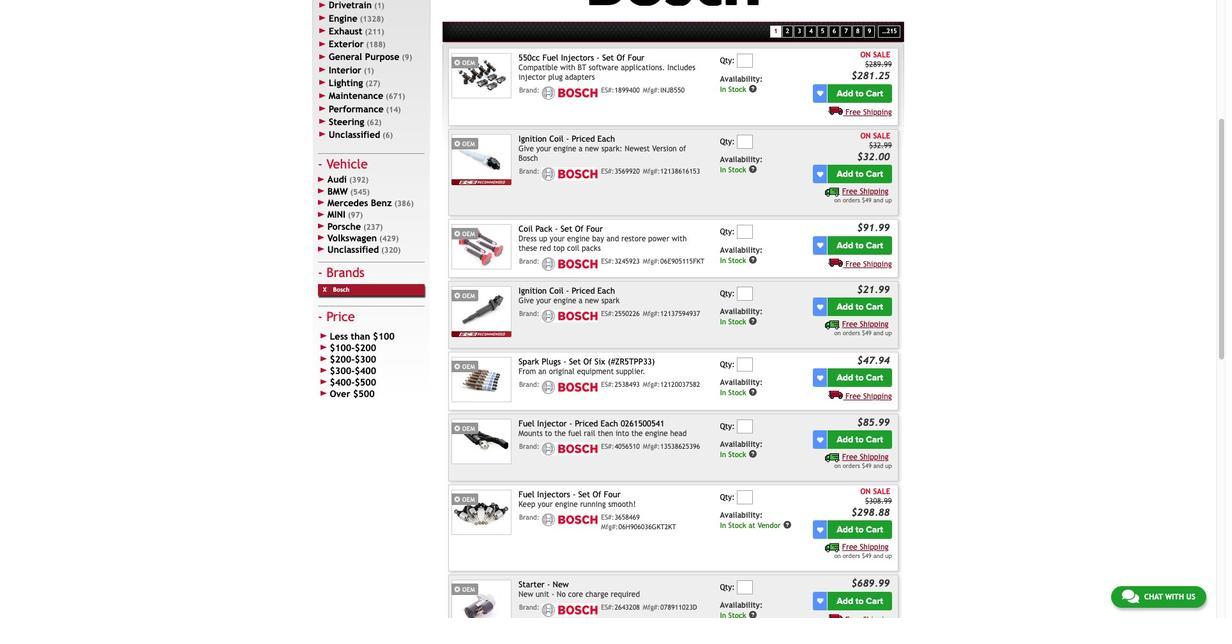 Task type: vqa. For each thing, say whether or not it's contained in the screenshot.
star icon corresponding to BMW
no



Task type: describe. For each thing, give the bounding box(es) containing it.
fuel injector - priced each  0261500541 mounts to the fuel rail then into the engine head
[[519, 419, 687, 438]]

$85.99
[[858, 416, 891, 428]]

550cc
[[519, 53, 540, 63]]

and up the $47.94 at bottom right
[[874, 330, 884, 337]]

add to wish list image for $689.99
[[818, 598, 824, 604]]

free shipping image for $85.99
[[826, 454, 840, 463]]

less than $100 $100-$200 $200-$300 $300-$400 $400-$500 over $500
[[330, 331, 395, 400]]

then
[[598, 429, 614, 438]]

add to cart for 5th 'add to cart' button from the bottom of the page
[[837, 302, 884, 313]]

running
[[580, 500, 606, 509]]

brand: for ignition coil - priced each give your engine a new spark
[[519, 310, 540, 318]]

ignition coil - priced each link for on sale
[[519, 134, 615, 144]]

unit
[[536, 591, 550, 600]]

question sign image for $689.99
[[749, 611, 758, 619]]

$47.94
[[858, 355, 891, 366]]

4056510
[[615, 443, 640, 451]]

up up $689.99
[[886, 553, 892, 560]]

1 add from the top
[[837, 88, 854, 99]]

- for spark plugs - set of six (#zr5tpp33) from an original equipment supplier.
[[564, 357, 567, 367]]

3569920
[[615, 168, 640, 175]]

- for ignition coil - priced each give your engine a new spark: newest version of bosch
[[566, 134, 570, 144]]

4 cart from the top
[[866, 302, 884, 313]]

of for on sale
[[593, 490, 602, 500]]

6 add from the top
[[837, 435, 854, 446]]

- for ignition coil - priced each give your engine a new spark
[[566, 286, 570, 296]]

brand: for ignition coil - priced each give your engine a new spark: newest version of bosch
[[519, 168, 540, 175]]

maintenance
[[329, 90, 384, 101]]

fuel for $85.99
[[519, 419, 535, 429]]

over $500 link
[[318, 389, 425, 400]]

free shipping image for $689.99
[[829, 614, 844, 619]]

1 the from the left
[[555, 429, 566, 438]]

2550226
[[615, 310, 640, 318]]

bosch - corporate logo image for fuel injector - priced each  0261500541 mounts to the fuel rail then into the engine head
[[542, 443, 598, 456]]

free down $281.25
[[846, 108, 861, 117]]

to down the $32.00
[[856, 169, 864, 180]]

injb550
[[661, 87, 685, 94]]

shipping up $91.99 on the right top of the page
[[860, 188, 889, 196]]

free up '$85.99'
[[846, 393, 861, 402]]

with inside coil pack - set of four dress up your engine bay and restore power with these red top coil packs
[[672, 235, 687, 244]]

shipping up $32.99
[[864, 108, 892, 117]]

set for $91.99
[[561, 224, 573, 234]]

shipping down '$85.99'
[[860, 453, 889, 462]]

qty: for spark plugs - set of six (#zr5tpp33) from an original equipment supplier.
[[720, 360, 735, 369]]

sale for $281.25
[[874, 50, 891, 59]]

core
[[568, 591, 583, 600]]

question sign image for $91.99
[[749, 255, 758, 264]]

qty: for ignition coil - priced each give your engine a new spark: newest version of bosch
[[720, 137, 735, 146]]

injectors inside 550cc fuel injectors - set of four compatible with bt software applications. includes injector plug adapters
[[561, 53, 594, 63]]

$200
[[355, 343, 376, 354]]

1 on from the top
[[835, 197, 841, 204]]

stock for fuel injectors - set of four keep your engine running smooth!
[[729, 521, 747, 530]]

and inside coil pack - set of four dress up your engine bay and restore power with these red top coil packs
[[607, 235, 619, 244]]

in for fuel injectors - set of four keep your engine running smooth!
[[720, 521, 727, 530]]

$400-$500 link
[[318, 377, 425, 389]]

- inside 550cc fuel injectors - set of four compatible with bt software applications. includes injector plug adapters
[[597, 53, 600, 63]]

general
[[329, 51, 362, 62]]

es#4056510 - 13538625396 - fuel injector - priced each  0261500541 - mounts to the fuel rail then into the engine head - bosch - bmw mini image
[[452, 419, 512, 464]]

up up $91.99 on the right top of the page
[[886, 197, 892, 204]]

mini
[[328, 209, 346, 220]]

4 $49 from the top
[[862, 553, 872, 560]]

on for $298.88
[[861, 487, 871, 496]]

priced for $21.99
[[572, 286, 595, 296]]

on for $32.00
[[861, 132, 871, 140]]

4 free shipping on orders $49 and up from the top
[[835, 543, 892, 560]]

bosch - corporate logo image for spark plugs - set of six (#zr5tpp33) from an original equipment supplier.
[[542, 381, 598, 394]]

benz
[[371, 197, 392, 208]]

2 orders from the top
[[843, 330, 861, 337]]

question sign image for $21.99
[[749, 317, 758, 326]]

es#2538493 - 12120037582 - spark plugs - set of six (#zr5tpp33) - from an original equipment supplier. - bosch - bmw image
[[452, 357, 512, 402]]

availability: for 550cc fuel injectors - set of four compatible with bt software applications. includes injector plug adapters
[[720, 74, 763, 83]]

2 horizontal spatial with
[[1166, 593, 1185, 602]]

add to cart for 6th 'add to cart' button from the bottom of the page
[[837, 240, 884, 251]]

four for on sale
[[604, 490, 621, 500]]

audi
[[328, 174, 347, 185]]

plugs
[[542, 357, 561, 367]]

question sign image for on sale
[[749, 84, 758, 93]]

(#zr5tpp33)
[[608, 357, 655, 367]]

engine inside ignition coil - priced each give your engine a new spark
[[554, 297, 577, 306]]

1 free shipping from the top
[[846, 108, 892, 117]]

1 cart from the top
[[866, 88, 884, 99]]

5 add from the top
[[837, 373, 854, 384]]

$32.99
[[870, 141, 892, 150]]

free up the $21.99
[[846, 260, 861, 269]]

spark
[[602, 297, 620, 306]]

chat with us link
[[1112, 587, 1207, 608]]

includes
[[668, 63, 696, 72]]

5 link
[[818, 26, 829, 38]]

from
[[519, 368, 536, 377]]

$689.99
[[852, 578, 891, 589]]

vendor
[[758, 521, 781, 530]]

in for spark plugs - set of six (#zr5tpp33) from an original equipment supplier.
[[720, 389, 727, 397]]

(545)
[[350, 188, 370, 197]]

1 free shipping on orders $49 and up from the top
[[835, 188, 892, 204]]

lighting
[[329, 77, 363, 88]]

2 free shipping on orders $49 and up from the top
[[835, 320, 892, 337]]

1 orders from the top
[[843, 197, 861, 204]]

plug
[[548, 73, 563, 82]]

$32.00
[[858, 151, 891, 162]]

to down $689.99
[[856, 596, 864, 607]]

5 add to cart button from the top
[[828, 369, 892, 388]]

1 availability: in stock from the top
[[720, 74, 763, 93]]

shipping up the $21.99
[[864, 260, 892, 269]]

3245923
[[615, 258, 640, 265]]

availability: for fuel injectors - set of four keep your engine running smooth!
[[720, 511, 763, 520]]

(320)
[[381, 246, 401, 255]]

add to cart for third 'add to cart' button from the bottom
[[837, 435, 884, 446]]

smooth!
[[609, 500, 636, 509]]

and up $91.99 on the right top of the page
[[874, 197, 884, 204]]

ecs tuning recommends this product. image for $21.99
[[452, 331, 512, 337]]

8 availability: from the top
[[720, 602, 763, 611]]

mfg#: for ignition coil - priced each give your engine a new spark: newest version of bosch
[[643, 168, 660, 175]]

free down '$85.99'
[[843, 453, 858, 462]]

06e905115fkt
[[661, 258, 705, 265]]

550cc fuel injectors - set of four compatible with bt software applications. includes injector plug adapters
[[519, 53, 696, 82]]

8 cart from the top
[[866, 596, 884, 607]]

brands x bosch
[[323, 265, 365, 294]]

fuel
[[568, 429, 582, 438]]

2 free shipping image from the top
[[826, 321, 840, 330]]

qty: for 550cc fuel injectors - set of four compatible with bt software applications. includes injector plug adapters
[[720, 56, 735, 65]]

3 cart from the top
[[866, 240, 884, 251]]

and up $308.99 on the right bottom of the page
[[874, 463, 884, 470]]

price
[[327, 310, 355, 324]]

red
[[540, 244, 551, 253]]

set for on sale
[[579, 490, 590, 500]]

(386)
[[394, 199, 414, 208]]

your inside the ignition coil - priced each give your engine a new spark: newest version of bosch
[[536, 145, 552, 154]]

1 vertical spatial $500
[[353, 389, 375, 400]]

unclassified inside vehicle audi (392) bmw (545) mercedes benz (386) mini (97) porsche (237) volkswagen (429) unclassified (320)
[[328, 244, 379, 255]]

es#: for ignition coil - priced each give your engine a new spark
[[601, 310, 615, 318]]

comments image
[[1123, 589, 1140, 604]]

availability: for ignition coil - priced each give your engine a new spark
[[720, 308, 763, 317]]

stock for ignition coil - priced each give your engine a new spark
[[729, 318, 747, 326]]

1 vertical spatial (1)
[[364, 66, 374, 75]]

up inside coil pack - set of four dress up your engine bay and restore power with these red top coil packs
[[539, 235, 548, 244]]

brand: for 550cc fuel injectors - set of four compatible with bt software applications. includes injector plug adapters
[[519, 87, 540, 94]]

to down $91.99 on the right top of the page
[[856, 240, 864, 251]]

5
[[822, 28, 825, 35]]

starter - new new unit - no core charge required
[[519, 580, 640, 600]]

up up $308.99 on the right bottom of the page
[[886, 463, 892, 470]]

coil pack - set of four link
[[519, 224, 603, 234]]

spark plugs - set of six (#zr5tpp33) from an original equipment supplier.
[[519, 357, 655, 377]]

6 add to cart button from the top
[[828, 431, 892, 449]]

078911023d
[[661, 604, 698, 612]]

$100-$200 link
[[318, 343, 425, 354]]

es#: 4056510 mfg#: 13538625396
[[601, 443, 701, 451]]

7 add from the top
[[837, 525, 854, 536]]

coil
[[567, 244, 580, 253]]

(1328)
[[360, 14, 384, 23]]

starter - new link
[[519, 580, 569, 590]]

qty: for fuel injectors - set of four keep your engine running smooth!
[[720, 493, 735, 502]]

mfg#: for starter - new new unit - no core charge required
[[643, 604, 660, 612]]

$100
[[373, 331, 395, 342]]

packs
[[582, 244, 601, 253]]

fuel for on sale
[[519, 490, 535, 500]]

3 orders from the top
[[843, 463, 861, 470]]

add to cart for seventh 'add to cart' button from the top
[[837, 525, 884, 536]]

8
[[857, 28, 860, 35]]

free shipping image for $47.94
[[829, 391, 844, 400]]

brands
[[327, 265, 365, 280]]

restore
[[622, 235, 646, 244]]

porsche
[[328, 221, 361, 232]]

new for $21.99
[[585, 297, 599, 306]]

priced inside the ignition coil - priced each give your engine a new spark: newest version of bosch
[[572, 134, 595, 144]]

1 horizontal spatial new
[[553, 580, 569, 590]]

in for ignition coil - priced each give your engine a new spark
[[720, 318, 727, 326]]

required
[[611, 591, 640, 600]]

$49 for 2nd free shipping icon from the bottom
[[862, 197, 872, 204]]

each for $21.99
[[598, 286, 615, 296]]

coil inside coil pack - set of four dress up your engine bay and restore power with these red top coil packs
[[519, 224, 533, 234]]

- for coil pack - set of four dress up your engine bay and restore power with these red top coil packs
[[555, 224, 558, 234]]

2 add to cart button from the top
[[828, 165, 892, 184]]

7 cart from the top
[[866, 525, 884, 536]]

spark:
[[602, 145, 623, 154]]

bosch - corporate logo image for coil pack - set of four dress up your engine bay and restore power with these red top coil packs
[[542, 258, 598, 271]]

ignition coil - priced each give your engine a new spark: newest version of bosch
[[519, 134, 686, 163]]

engine inside the ignition coil - priced each give your engine a new spark: newest version of bosch
[[554, 145, 577, 154]]

into
[[616, 429, 629, 438]]

1899400
[[615, 87, 640, 94]]

1 add to wish list image from the top
[[818, 90, 824, 97]]

es#: for 550cc fuel injectors - set of four compatible with bt software applications. includes injector plug adapters
[[601, 87, 615, 94]]

engine
[[329, 13, 358, 23]]

1 link
[[771, 26, 782, 38]]

priced for $85.99
[[575, 419, 598, 429]]

3 add to cart button from the top
[[828, 236, 892, 255]]

bosch - corporate logo image for ignition coil - priced each give your engine a new spark: newest version of bosch
[[542, 168, 598, 181]]

3658469
[[615, 514, 640, 522]]

es#: 3658469 mfg#: 06h906036gkt2kt
[[601, 514, 677, 531]]

give for on sale
[[519, 145, 534, 154]]

shipping up '$85.99'
[[864, 393, 892, 402]]

stock for spark plugs - set of six (#zr5tpp33) from an original equipment supplier.
[[729, 389, 747, 397]]

1 add to cart button from the top
[[828, 84, 892, 103]]

add to wish list image for $47.94
[[818, 375, 824, 381]]

ignition for $21.99
[[519, 286, 547, 296]]

(188)
[[366, 40, 386, 49]]

shipping up the $47.94 at bottom right
[[860, 320, 889, 329]]

add to wish list image for $85.99
[[818, 437, 824, 443]]

4 link
[[806, 26, 817, 38]]

to inside fuel injector - priced each  0261500541 mounts to the fuel rail then into the engine head
[[545, 429, 552, 438]]

an
[[539, 368, 547, 377]]

fuel injector - priced each  0261500541 link
[[519, 419, 665, 429]]

to down $281.25
[[856, 88, 864, 99]]

es#3658469 - 06h906036gkt2kt -  fuel injectors - set of four - keep your engine running smooth! - bosch - audi volkswagen image
[[452, 490, 512, 535]]

es#: for coil pack - set of four dress up your engine bay and restore power with these red top coil packs
[[601, 258, 615, 265]]

availability: in stock for $85.99
[[720, 440, 763, 459]]

ignition coil - priced each link for $21.99
[[519, 286, 615, 296]]



Task type: locate. For each thing, give the bounding box(es) containing it.
1 vertical spatial bosch
[[333, 287, 350, 294]]

- inside the ignition coil - priced each give your engine a new spark: newest version of bosch
[[566, 134, 570, 144]]

8 add to cart from the top
[[837, 596, 884, 607]]

$400-
[[330, 377, 355, 388]]

es#: 3569920 mfg#: 12138616153
[[601, 168, 701, 175]]

mfg#: for fuel injectors - set of four keep your engine running smooth!
[[601, 523, 618, 531]]

add to cart down $298.88
[[837, 525, 884, 536]]

ignition coil - priced each give your engine a new spark
[[519, 286, 620, 306]]

to down '$85.99'
[[856, 435, 864, 446]]

- for fuel injectors - set of four keep your engine running smooth!
[[573, 490, 576, 500]]

2 free shipping from the top
[[846, 260, 892, 269]]

4 orders from the top
[[843, 553, 861, 560]]

bosch inside the ignition coil - priced each give your engine a new spark: newest version of bosch
[[519, 154, 538, 163]]

priced down adapters
[[572, 134, 595, 144]]

es#: 1899400 mfg#: injb550
[[601, 87, 685, 94]]

8 add to cart button from the top
[[828, 592, 892, 611]]

$49
[[862, 197, 872, 204], [862, 330, 872, 337], [862, 463, 872, 470], [862, 553, 872, 560]]

original
[[549, 368, 575, 377]]

1 horizontal spatial the
[[632, 429, 643, 438]]

coil for on sale
[[550, 134, 564, 144]]

ignition coil - priced each link down the 'coil'
[[519, 286, 615, 296]]

four inside 550cc fuel injectors - set of four compatible with bt software applications. includes injector plug adapters
[[628, 53, 645, 63]]

1 vertical spatial unclassified
[[328, 244, 379, 255]]

1 vertical spatial ignition
[[519, 286, 547, 296]]

0 vertical spatial ignition
[[519, 134, 547, 144]]

brand: down keep on the bottom left of page
[[519, 514, 540, 522]]

6 availability: in stock from the top
[[720, 440, 763, 459]]

of for $91.99
[[575, 224, 584, 234]]

3 availability: in stock from the top
[[720, 246, 763, 265]]

8 link
[[853, 26, 864, 38]]

0 vertical spatial sale
[[874, 50, 891, 59]]

5 brand: from the top
[[519, 381, 540, 389]]

2 add from the top
[[837, 169, 854, 180]]

3 add from the top
[[837, 240, 854, 251]]

0 horizontal spatial the
[[555, 429, 566, 438]]

coil inside the ignition coil - priced each give your engine a new spark: newest version of bosch
[[550, 134, 564, 144]]

spark
[[519, 357, 539, 367]]

2 vertical spatial sale
[[874, 487, 891, 496]]

1 qty: from the top
[[720, 56, 735, 65]]

coil inside ignition coil - priced each give your engine a new spark
[[550, 286, 564, 296]]

fuel inside 550cc fuel injectors - set of four compatible with bt software applications. includes injector plug adapters
[[543, 53, 559, 63]]

1 availability: from the top
[[720, 74, 763, 83]]

x
[[323, 287, 327, 294]]

add to cart button down the $21.99
[[828, 298, 892, 317]]

$289.99
[[866, 60, 892, 69]]

2 horizontal spatial four
[[628, 53, 645, 63]]

bosch - corporate logo image for starter - new new unit - no core charge required
[[542, 604, 598, 617]]

$49 for first free shipping icon from the bottom
[[862, 330, 872, 337]]

7
[[845, 28, 848, 35]]

mercedes
[[328, 197, 368, 208]]

free up $91.99 on the right top of the page
[[843, 188, 858, 196]]

new left spark
[[585, 297, 599, 306]]

stock inside availability: in stock at vendor
[[729, 521, 747, 530]]

question sign image for $85.99
[[749, 450, 758, 459]]

3 availability: from the top
[[720, 246, 763, 255]]

1 add to cart from the top
[[837, 88, 884, 99]]

2 stock from the top
[[729, 165, 747, 174]]

sale inside on sale $289.99 $281.25
[[874, 50, 891, 59]]

new inside the ignition coil - priced each give your engine a new spark: newest version of bosch
[[585, 145, 599, 154]]

mfg#: right 4056510
[[643, 443, 660, 451]]

starter
[[519, 580, 545, 590]]

fuel up mounts
[[519, 419, 535, 429]]

0 vertical spatial free shipping image
[[826, 188, 840, 197]]

add to cart down the $32.00
[[837, 169, 884, 180]]

0 horizontal spatial four
[[586, 224, 603, 234]]

on inside on sale $32.99 $32.00
[[861, 132, 871, 140]]

each inside the ignition coil - priced each give your engine a new spark: newest version of bosch
[[598, 134, 615, 144]]

add to cart button down the $47.94 at bottom right
[[828, 369, 892, 388]]

your right es#3569920 - 12138616153 - ignition coil - priced each - give your engine a new spark: newest version of bosch - bosch - bmw mini image
[[536, 145, 552, 154]]

engine inside fuel injector - priced each  0261500541 mounts to the fuel rail then into the engine head
[[645, 429, 668, 438]]

0 vertical spatial priced
[[572, 134, 595, 144]]

3 on from the top
[[861, 487, 871, 496]]

set up the 'coil'
[[561, 224, 573, 234]]

1 free shipping image from the top
[[826, 188, 840, 197]]

$298.88
[[852, 507, 891, 518]]

2 on from the top
[[835, 330, 841, 337]]

1 vertical spatial sale
[[874, 132, 891, 140]]

0 vertical spatial a
[[579, 145, 583, 154]]

0 vertical spatial coil
[[550, 134, 564, 144]]

mfg#: inside es#: 3658469 mfg#: 06h906036gkt2kt
[[601, 523, 618, 531]]

add to cart down $91.99 on the right top of the page
[[837, 240, 884, 251]]

coil for $21.99
[[550, 286, 564, 296]]

2 es#: from the top
[[601, 168, 615, 175]]

coil
[[550, 134, 564, 144], [519, 224, 533, 234], [550, 286, 564, 296]]

on up the "$289.99"
[[861, 50, 871, 59]]

ignition
[[519, 134, 547, 144], [519, 286, 547, 296]]

1 vertical spatial four
[[586, 224, 603, 234]]

8 add from the top
[[837, 596, 854, 607]]

availability: inside availability: in stock at vendor
[[720, 511, 763, 520]]

of inside spark plugs - set of six (#zr5tpp33) from an original equipment supplier.
[[584, 357, 592, 367]]

applications.
[[621, 63, 665, 72]]

fuel inside fuel injectors - set of four keep your engine running smooth!
[[519, 490, 535, 500]]

- inside fuel injectors - set of four keep your engine running smooth!
[[573, 490, 576, 500]]

ignition inside ignition coil - priced each give your engine a new spark
[[519, 286, 547, 296]]

new down starter
[[519, 591, 534, 600]]

question sign image for $47.94
[[749, 388, 758, 397]]

a left spark
[[579, 297, 583, 306]]

3 bosch - corporate logo image from the top
[[542, 258, 598, 271]]

0 vertical spatial ecs tuning recommends this product. image
[[452, 179, 512, 185]]

3 $49 from the top
[[862, 463, 872, 470]]

- inside fuel injector - priced each  0261500541 mounts to the fuel rail then into the engine head
[[570, 419, 573, 429]]

add to wish list image for $298.88
[[818, 527, 824, 533]]

in right 13538625396 at bottom
[[720, 450, 727, 459]]

(671)
[[386, 92, 405, 101]]

your inside fuel injectors - set of four keep your engine running smooth!
[[538, 500, 553, 509]]

4 on from the top
[[835, 553, 841, 560]]

availability: in stock for $91.99
[[720, 246, 763, 265]]

free shipping on orders $49 and up up the $47.94 at bottom right
[[835, 320, 892, 337]]

0 vertical spatial unclassified
[[329, 129, 380, 140]]

to
[[856, 88, 864, 99], [856, 169, 864, 180], [856, 240, 864, 251], [856, 302, 864, 313], [856, 373, 864, 384], [545, 429, 552, 438], [856, 435, 864, 446], [856, 525, 864, 536], [856, 596, 864, 607]]

12120037582
[[661, 381, 701, 389]]

add to cart button down $281.25
[[828, 84, 892, 103]]

4 availability: from the top
[[720, 308, 763, 317]]

on sale $32.99 $32.00
[[858, 132, 892, 162]]

5 cart from the top
[[866, 373, 884, 384]]

1 question sign image from the top
[[749, 84, 758, 93]]

2 give from the top
[[519, 297, 534, 306]]

new left spark:
[[585, 145, 599, 154]]

7 brand: from the top
[[519, 514, 540, 522]]

brand: down unit
[[519, 604, 540, 612]]

1 vertical spatial ignition coil - priced each link
[[519, 286, 615, 296]]

version
[[652, 145, 677, 154]]

2 vertical spatial add to wish list image
[[818, 527, 824, 533]]

free shipping image
[[829, 106, 844, 115], [829, 258, 844, 267], [829, 391, 844, 400], [826, 454, 840, 463], [826, 544, 840, 553], [829, 614, 844, 619]]

(429)
[[379, 234, 399, 243]]

es#3569920 - 12138616153 - ignition coil - priced each - give your engine a new spark: newest version of bosch - bosch - bmw mini image
[[452, 134, 512, 179]]

0 vertical spatial add to wish list image
[[818, 171, 824, 178]]

a
[[579, 145, 583, 154], [579, 297, 583, 306]]

2 qty: from the top
[[720, 137, 735, 146]]

bosch - corporate logo image down ignition coil - priced each give your engine a new spark
[[542, 310, 598, 323]]

brand: for spark plugs - set of six (#zr5tpp33) from an original equipment supplier.
[[519, 381, 540, 389]]

13538625396
[[661, 443, 701, 451]]

2 add to cart from the top
[[837, 169, 884, 180]]

set inside spark plugs - set of six (#zr5tpp33) from an original equipment supplier.
[[569, 357, 581, 367]]

7 link
[[841, 26, 852, 38]]

stock for ignition coil - priced each give your engine a new spark: newest version of bosch
[[729, 165, 747, 174]]

1 es#: from the top
[[601, 87, 615, 94]]

0 vertical spatial with
[[560, 63, 576, 72]]

es#: down spark
[[601, 310, 615, 318]]

0 vertical spatial question sign image
[[749, 84, 758, 93]]

$49 up the $47.94 at bottom right
[[862, 330, 872, 337]]

stock for 550cc fuel injectors - set of four compatible with bt software applications. includes injector plug adapters
[[729, 84, 747, 93]]

priced
[[572, 134, 595, 144], [572, 286, 595, 296], [575, 419, 598, 429]]

1 vertical spatial priced
[[572, 286, 595, 296]]

each for $85.99
[[601, 419, 619, 429]]

brand: for fuel injectors - set of four keep your engine running smooth!
[[519, 514, 540, 522]]

3 brand: from the top
[[519, 258, 540, 265]]

2 add to wish list image from the top
[[818, 304, 824, 310]]

shipping up $689.99
[[860, 543, 889, 552]]

4 qty: from the top
[[720, 289, 735, 298]]

of
[[680, 145, 686, 154]]

of inside 550cc fuel injectors - set of four compatible with bt software applications. includes injector plug adapters
[[617, 53, 626, 63]]

free shipping up '$85.99'
[[846, 393, 892, 402]]

cart
[[866, 88, 884, 99], [866, 169, 884, 180], [866, 240, 884, 251], [866, 302, 884, 313], [866, 373, 884, 384], [866, 435, 884, 446], [866, 525, 884, 536], [866, 596, 884, 607]]

add to wish list image for $32.00
[[818, 171, 824, 178]]

cart down the $21.99
[[866, 302, 884, 313]]

priced inside fuel injector - priced each  0261500541 mounts to the fuel rail then into the engine head
[[575, 419, 598, 429]]

with inside 550cc fuel injectors - set of four compatible with bt software applications. includes injector plug adapters
[[560, 63, 576, 72]]

with left bt
[[560, 63, 576, 72]]

0 horizontal spatial bosch
[[333, 287, 350, 294]]

sale for $32.00
[[874, 132, 891, 140]]

3 add to wish list image from the top
[[818, 527, 824, 533]]

mfg#: for coil pack - set of four dress up your engine bay and restore power with these red top coil packs
[[643, 258, 660, 265]]

steering
[[329, 116, 365, 127]]

brand: down mounts
[[519, 443, 540, 451]]

5 in from the top
[[720, 389, 727, 397]]

bosch - corporate logo image down adapters
[[542, 87, 598, 99]]

0 horizontal spatial with
[[560, 63, 576, 72]]

2 cart from the top
[[866, 169, 884, 180]]

ecs tuning recommends this product. image
[[452, 179, 512, 185], [452, 331, 512, 337]]

us
[[1187, 593, 1196, 602]]

$200-
[[330, 354, 355, 365]]

es#: inside es#: 3658469 mfg#: 06h906036gkt2kt
[[601, 514, 615, 522]]

1 vertical spatial with
[[672, 235, 687, 244]]

es#: for fuel injector - priced each  0261500541 mounts to the fuel rail then into the engine head
[[601, 443, 615, 451]]

compatible
[[519, 63, 558, 72]]

on inside on sale $308.99 $298.88
[[861, 487, 871, 496]]

2 vertical spatial free shipping
[[846, 393, 892, 402]]

ignition inside the ignition coil - priced each give your engine a new spark: newest version of bosch
[[519, 134, 547, 144]]

2 vertical spatial question sign image
[[749, 611, 758, 619]]

9
[[868, 28, 872, 35]]

3 sale from the top
[[874, 487, 891, 496]]

ignition right es#3569920 - 12138616153 - ignition coil - priced each - give your engine a new spark: newest version of bosch - bosch - bmw mini image
[[519, 134, 547, 144]]

ecs tuning recommends this product. image for on sale
[[452, 179, 512, 185]]

1 vertical spatial a
[[579, 297, 583, 306]]

of left six
[[584, 357, 592, 367]]

add to wish list image for $91.99
[[818, 242, 824, 249]]

1 vertical spatial on
[[861, 132, 871, 140]]

sale inside on sale $32.99 $32.00
[[874, 132, 891, 140]]

four up 'applications.'
[[628, 53, 645, 63]]

0 vertical spatial ignition coil - priced each link
[[519, 134, 615, 144]]

in right 06e905115fkt
[[720, 256, 727, 265]]

of inside coil pack - set of four dress up your engine bay and restore power with these red top coil packs
[[575, 224, 584, 234]]

6 cart from the top
[[866, 435, 884, 446]]

up up the $47.94 at bottom right
[[886, 330, 892, 337]]

injector
[[519, 73, 546, 82]]

free shipping up on sale $32.99 $32.00
[[846, 108, 892, 117]]

each up then
[[601, 419, 619, 429]]

- inside ignition coil - priced each give your engine a new spark
[[566, 286, 570, 296]]

new inside ignition coil - priced each give your engine a new spark
[[585, 297, 599, 306]]

cart down '$85.99'
[[866, 435, 884, 446]]

bmw
[[328, 186, 348, 197]]

$100-
[[330, 343, 355, 354]]

fuel injectors - set of four keep your engine running smooth!
[[519, 490, 636, 509]]

4 add to cart from the top
[[837, 302, 884, 313]]

2643208
[[615, 604, 640, 612]]

$200-$300 link
[[318, 354, 425, 366]]

3 question sign image from the top
[[749, 611, 758, 619]]

in for ignition coil - priced each give your engine a new spark: newest version of bosch
[[720, 165, 727, 174]]

free up the $47.94 at bottom right
[[843, 320, 858, 329]]

3 es#: from the top
[[601, 258, 615, 265]]

free shipping for $91.99
[[846, 260, 892, 269]]

2 bosch - corporate logo image from the top
[[542, 168, 598, 181]]

1 vertical spatial free shipping
[[846, 260, 892, 269]]

in right injb550
[[720, 84, 727, 93]]

orders up the $47.94 at bottom right
[[843, 330, 861, 337]]

es#: down smooth!
[[601, 514, 615, 522]]

- inside spark plugs - set of six (#zr5tpp33) from an original equipment supplier.
[[564, 357, 567, 367]]

dress
[[519, 235, 537, 244]]

mfg#: for 550cc fuel injectors - set of four compatible with bt software applications. includes injector plug adapters
[[643, 87, 660, 94]]

5 bosch - corporate logo image from the top
[[542, 381, 598, 394]]

set for $47.94
[[569, 357, 581, 367]]

es#: 2538493 mfg#: 12120037582
[[601, 381, 701, 389]]

2 ecs tuning recommends this product. image from the top
[[452, 331, 512, 337]]

give for $21.99
[[519, 297, 534, 306]]

2 the from the left
[[632, 429, 643, 438]]

6 in from the top
[[720, 450, 727, 459]]

injectors inside fuel injectors - set of four keep your engine running smooth!
[[537, 490, 570, 500]]

bosch - corporate logo image down fuel
[[542, 443, 598, 456]]

7 in from the top
[[720, 521, 727, 530]]

$91.99
[[858, 222, 891, 233]]

1 $49 from the top
[[862, 197, 872, 204]]

1 vertical spatial new
[[585, 297, 599, 306]]

3 on from the top
[[835, 463, 841, 470]]

your inside ignition coil - priced each give your engine a new spark
[[536, 297, 552, 306]]

1 ignition from the top
[[519, 134, 547, 144]]

3 qty: from the top
[[720, 228, 735, 236]]

0261500541
[[621, 419, 665, 429]]

es#: left 3569920
[[601, 168, 615, 175]]

in for fuel injector - priced each  0261500541 mounts to the fuel rail then into the engine head
[[720, 450, 727, 459]]

(14)
[[386, 105, 401, 114]]

of up software
[[617, 53, 626, 63]]

availability: for ignition coil - priced each give your engine a new spark: newest version of bosch
[[720, 156, 763, 164]]

None text field
[[738, 54, 753, 68], [738, 135, 753, 149], [738, 287, 753, 301], [738, 420, 753, 434], [738, 491, 753, 505], [738, 54, 753, 68], [738, 135, 753, 149], [738, 287, 753, 301], [738, 420, 753, 434], [738, 491, 753, 505]]

1 vertical spatial injectors
[[537, 490, 570, 500]]

$21.99
[[858, 284, 891, 295]]

the down 0261500541 on the right of the page
[[632, 429, 643, 438]]

5 availability: in stock from the top
[[720, 379, 763, 397]]

es#: down 'charge'
[[601, 604, 615, 612]]

qty: for coil pack - set of four dress up your engine bay and restore power with these red top coil packs
[[720, 228, 735, 236]]

sale up $308.99 on the right bottom of the page
[[874, 487, 891, 496]]

4 add to cart button from the top
[[828, 298, 892, 317]]

sale inside on sale $308.99 $298.88
[[874, 487, 891, 496]]

0 vertical spatial new
[[585, 145, 599, 154]]

each inside fuel injector - priced each  0261500541 mounts to the fuel rail then into the engine head
[[601, 419, 619, 429]]

add to cart down '$85.99'
[[837, 435, 884, 446]]

0 vertical spatial four
[[628, 53, 645, 63]]

2 vertical spatial fuel
[[519, 490, 535, 500]]

bosch - corporate logo image down the ignition coil - priced each give your engine a new spark: newest version of bosch
[[542, 168, 598, 181]]

bosch - corporate logo image for fuel injectors - set of four keep your engine running smooth!
[[542, 514, 598, 527]]

each inside ignition coil - priced each give your engine a new spark
[[598, 286, 615, 296]]

the
[[555, 429, 566, 438], [632, 429, 643, 438]]

…215 link
[[879, 26, 901, 38]]

$300-
[[330, 366, 355, 377]]

of up the 'coil'
[[575, 224, 584, 234]]

charge
[[586, 591, 609, 600]]

add to wish list image
[[818, 90, 824, 97], [818, 242, 824, 249], [818, 375, 824, 381], [818, 437, 824, 443], [818, 598, 824, 604]]

1 vertical spatial question sign image
[[749, 255, 758, 264]]

6 stock from the top
[[729, 450, 747, 459]]

four inside fuel injectors - set of four keep your engine running smooth!
[[604, 490, 621, 500]]

new for on sale
[[585, 145, 599, 154]]

brand: for starter - new new unit - no core charge required
[[519, 604, 540, 612]]

a inside ignition coil - priced each give your engine a new spark
[[579, 297, 583, 306]]

stock for coil pack - set of four dress up your engine bay and restore power with these red top coil packs
[[729, 256, 747, 265]]

volkswagen
[[328, 232, 377, 243]]

add to cart down $689.99
[[837, 596, 884, 607]]

1 bosch - corporate logo image from the top
[[542, 87, 598, 99]]

1 add to wish list image from the top
[[818, 171, 824, 178]]

1 sale from the top
[[874, 50, 891, 59]]

0 vertical spatial free shipping
[[846, 108, 892, 117]]

coil down plug on the left of page
[[550, 134, 564, 144]]

(211)
[[365, 27, 384, 36]]

0 horizontal spatial new
[[519, 591, 534, 600]]

mfg#: for fuel injector - priced each  0261500541 mounts to the fuel rail then into the engine head
[[643, 443, 660, 451]]

1 vertical spatial new
[[519, 591, 534, 600]]

bosch - corporate logo image for 550cc fuel injectors - set of four compatible with bt software applications. includes injector plug adapters
[[542, 87, 598, 99]]

0 vertical spatial $500
[[355, 377, 376, 388]]

free shipping on orders $49 and up down '$85.99'
[[835, 453, 892, 470]]

bosch - corporate logo image down core
[[542, 604, 598, 617]]

four up smooth!
[[604, 490, 621, 500]]

and up $689.99
[[874, 553, 884, 560]]

up
[[886, 197, 892, 204], [539, 235, 548, 244], [886, 330, 892, 337], [886, 463, 892, 470], [886, 553, 892, 560]]

a left spark:
[[579, 145, 583, 154]]

1 vertical spatial give
[[519, 297, 534, 306]]

free up $689.99
[[843, 543, 858, 552]]

0 vertical spatial each
[[598, 134, 615, 144]]

bosch - corporate logo image for ignition coil - priced each give your engine a new spark
[[542, 310, 598, 323]]

bosch - corporate logo image
[[542, 87, 598, 99], [542, 168, 598, 181], [542, 258, 598, 271], [542, 310, 598, 323], [542, 381, 598, 394], [542, 443, 598, 456], [542, 514, 598, 527], [542, 604, 598, 617]]

question sign image
[[749, 84, 758, 93], [749, 255, 758, 264], [749, 611, 758, 619]]

four for $91.99
[[586, 224, 603, 234]]

engine left spark
[[554, 297, 577, 306]]

1 in from the top
[[720, 84, 727, 93]]

es#: down then
[[601, 443, 615, 451]]

your right keep on the bottom left of page
[[538, 500, 553, 509]]

7 bosch - corporate logo image from the top
[[542, 514, 598, 527]]

0 vertical spatial give
[[519, 145, 534, 154]]

bosch - corporate logo image down the 'coil'
[[542, 258, 598, 271]]

cart down the $32.00
[[866, 169, 884, 180]]

None text field
[[738, 225, 753, 239], [738, 358, 753, 372], [738, 581, 753, 595], [738, 225, 753, 239], [738, 358, 753, 372], [738, 581, 753, 595]]

1 horizontal spatial with
[[672, 235, 687, 244]]

mfg#: for ignition coil - priced each give your engine a new spark
[[643, 310, 660, 318]]

1 horizontal spatial four
[[604, 490, 621, 500]]

2 availability: in stock from the top
[[720, 156, 763, 174]]

on for $281.25
[[861, 50, 871, 59]]

5 add to cart from the top
[[837, 373, 884, 384]]

free shipping on orders $49 and up up $91.99 on the right top of the page
[[835, 188, 892, 204]]

of inside fuel injectors - set of four keep your engine running smooth!
[[593, 490, 602, 500]]

over
[[330, 389, 350, 400]]

(62)
[[367, 118, 382, 127]]

newest
[[625, 145, 650, 154]]

1 vertical spatial coil
[[519, 224, 533, 234]]

these
[[519, 244, 538, 253]]

in right 12138616153
[[720, 165, 727, 174]]

add to cart button down $298.88
[[828, 521, 892, 540]]

1 a from the top
[[579, 145, 583, 154]]

es#3245923 - 06e905115fkt - coil pack - set of four - dress up your engine bay and restore power with these red top coil packs - bosch - audi volkswagen image
[[452, 224, 512, 269]]

0 vertical spatial (1)
[[374, 2, 385, 10]]

priced inside ignition coil - priced each give your engine a new spark
[[572, 286, 595, 296]]

8 bosch - corporate logo image from the top
[[542, 604, 598, 617]]

es#1899400 - injb550 - 550cc fuel injectors - set of four - compatible with bt software applications. includes injector plug adapters - bosch - audi volkswagen mini image
[[452, 53, 512, 98]]

availability: in stock at vendor
[[720, 511, 781, 530]]

2 ignition coil - priced each link from the top
[[519, 286, 615, 296]]

set up software
[[602, 53, 614, 63]]

1 vertical spatial ecs tuning recommends this product. image
[[452, 331, 512, 337]]

0 vertical spatial fuel
[[543, 53, 559, 63]]

- inside coil pack - set of four dress up your engine bay and restore power with these red top coil packs
[[555, 224, 558, 234]]

2 vertical spatial each
[[601, 419, 619, 429]]

engine
[[554, 145, 577, 154], [567, 235, 590, 244], [554, 297, 577, 306], [645, 429, 668, 438], [555, 500, 578, 509]]

with
[[560, 63, 576, 72], [672, 235, 687, 244], [1166, 593, 1185, 602]]

unclassified inside '(1) engine (1328) exhaust (211) exterior (188) general purpose (9) interior (1) lighting (27) maintenance (671) performance (14) steering (62) unclassified (6)'
[[329, 129, 380, 140]]

1 vertical spatial each
[[598, 286, 615, 296]]

sale up the "$289.99"
[[874, 50, 891, 59]]

1 horizontal spatial bosch
[[519, 154, 538, 163]]

8 brand: from the top
[[519, 604, 540, 612]]

2 a from the top
[[579, 297, 583, 306]]

es#2550226 - 12137594937 - ignition coil - priced each - give your engine a new spark - bosch - bmw image
[[452, 286, 512, 331]]

set inside coil pack - set of four dress up your engine bay and restore power with these red top coil packs
[[561, 224, 573, 234]]

to down the $21.99
[[856, 302, 864, 313]]

2 vertical spatial coil
[[550, 286, 564, 296]]

fuel injectors - set of four link
[[519, 490, 621, 500]]

fuel inside fuel injector - priced each  0261500541 mounts to the fuel rail then into the engine head
[[519, 419, 535, 429]]

mfg#: right '2643208'
[[643, 604, 660, 612]]

question sign image
[[749, 165, 758, 174], [749, 317, 758, 326], [749, 388, 758, 397], [749, 450, 758, 459], [783, 521, 792, 530]]

in for coil pack - set of four dress up your engine bay and restore power with these red top coil packs
[[720, 256, 727, 265]]

bosch inside brands x bosch
[[333, 287, 350, 294]]

3 link
[[794, 26, 805, 38]]

add
[[837, 88, 854, 99], [837, 169, 854, 180], [837, 240, 854, 251], [837, 302, 854, 313], [837, 373, 854, 384], [837, 435, 854, 446], [837, 525, 854, 536], [837, 596, 854, 607]]

add to cart for 7th 'add to cart' button from the bottom of the page
[[837, 169, 884, 180]]

2 question sign image from the top
[[749, 255, 758, 264]]

brand: for fuel injector - priced each  0261500541 mounts to the fuel rail then into the engine head
[[519, 443, 540, 451]]

7 add to cart button from the top
[[828, 521, 892, 540]]

give inside the ignition coil - priced each give your engine a new spark: newest version of bosch
[[519, 145, 534, 154]]

1 vertical spatial fuel
[[519, 419, 535, 429]]

2 add to wish list image from the top
[[818, 242, 824, 249]]

less
[[330, 331, 348, 342]]

2 vertical spatial priced
[[575, 419, 598, 429]]

- for fuel injector - priced each  0261500541 mounts to the fuel rail then into the engine head
[[570, 419, 573, 429]]

ignition down these
[[519, 286, 547, 296]]

exterior
[[329, 38, 364, 49]]

on inside on sale $289.99 $281.25
[[861, 50, 871, 59]]

qty: for ignition coil - priced each give your engine a new spark
[[720, 289, 735, 298]]

free shipping image
[[826, 188, 840, 197], [826, 321, 840, 330]]

brand: down ignition coil - priced each give your engine a new spark
[[519, 310, 540, 318]]

a for on sale
[[579, 145, 583, 154]]

9 link
[[865, 26, 876, 38]]

5 es#: from the top
[[601, 381, 615, 389]]

2 vertical spatial four
[[604, 490, 621, 500]]

2 in from the top
[[720, 165, 727, 174]]

each up spark
[[598, 286, 615, 296]]

your inside coil pack - set of four dress up your engine bay and restore power with these red top coil packs
[[550, 235, 565, 244]]

set up running
[[579, 490, 590, 500]]

a for $21.99
[[579, 297, 583, 306]]

to down $298.88
[[856, 525, 864, 536]]

6 add to cart from the top
[[837, 435, 884, 446]]

vehicle
[[327, 157, 368, 172]]

3 stock from the top
[[729, 256, 747, 265]]

orders
[[843, 197, 861, 204], [843, 330, 861, 337], [843, 463, 861, 470], [843, 553, 861, 560]]

add to wish list image
[[818, 171, 824, 178], [818, 304, 824, 310], [818, 527, 824, 533]]

set inside fuel injectors - set of four keep your engine running smooth!
[[579, 490, 590, 500]]

7 availability: from the top
[[720, 511, 763, 520]]

2 brand: from the top
[[519, 168, 540, 175]]

es#: for ignition coil - priced each give your engine a new spark: newest version of bosch
[[601, 168, 615, 175]]

new up no
[[553, 580, 569, 590]]

0 vertical spatial bosch
[[519, 154, 538, 163]]

2 vertical spatial with
[[1166, 593, 1185, 602]]

of for $47.94
[[584, 357, 592, 367]]

the down injector on the bottom left of page
[[555, 429, 566, 438]]

add to cart down the $47.94 at bottom right
[[837, 373, 884, 384]]

sale for $298.88
[[874, 487, 891, 496]]

power
[[649, 235, 670, 244]]

es#2643208 - 078911023d -  starter - new - new unit - no core charge required - bosch - audi volkswagen image
[[452, 580, 512, 619]]

add to cart down $281.25
[[837, 88, 884, 99]]

0 vertical spatial injectors
[[561, 53, 594, 63]]

brand: down 'from'
[[519, 381, 540, 389]]

6 availability: from the top
[[720, 440, 763, 449]]

es#: 3245923 mfg#: 06e905115fkt
[[601, 258, 705, 265]]

3 add to wish list image from the top
[[818, 375, 824, 381]]

availability: in stock for $21.99
[[720, 308, 763, 326]]

engine inside fuel injectors - set of four keep your engine running smooth!
[[555, 500, 578, 509]]

a inside the ignition coil - priced each give your engine a new spark: newest version of bosch
[[579, 145, 583, 154]]

mfg#: for spark plugs - set of six (#zr5tpp33) from an original equipment supplier.
[[643, 381, 660, 389]]

give inside ignition coil - priced each give your engine a new spark
[[519, 297, 534, 306]]

mfg#: down power at the top of page
[[643, 258, 660, 265]]

6 brand: from the top
[[519, 443, 540, 451]]

qty: for fuel injector - priced each  0261500541 mounts to the fuel rail then into the engine head
[[720, 422, 735, 431]]

free shipping image for $91.99
[[829, 258, 844, 267]]

on
[[861, 50, 871, 59], [861, 132, 871, 140], [861, 487, 871, 496]]

in inside availability: in stock at vendor
[[720, 521, 727, 530]]

four inside coil pack - set of four dress up your engine bay and restore power with these red top coil packs
[[586, 224, 603, 234]]

es#: for starter - new new unit - no core charge required
[[601, 604, 615, 612]]

4 add from the top
[[837, 302, 854, 313]]

orders up $91.99 on the right top of the page
[[843, 197, 861, 204]]

your up top on the top
[[550, 235, 565, 244]]

stock
[[729, 84, 747, 93], [729, 165, 747, 174], [729, 256, 747, 265], [729, 318, 747, 326], [729, 389, 747, 397], [729, 450, 747, 459], [729, 521, 747, 530]]

engine up the 'coil'
[[567, 235, 590, 244]]

coil up dress at the left top
[[519, 224, 533, 234]]

add to cart button down '$85.99'
[[828, 431, 892, 449]]

0 vertical spatial on
[[861, 50, 871, 59]]

2 vertical spatial on
[[861, 487, 871, 496]]

set inside 550cc fuel injectors - set of four compatible with bt software applications. includes injector plug adapters
[[602, 53, 614, 63]]

0 vertical spatial new
[[553, 580, 569, 590]]

3 in from the top
[[720, 256, 727, 265]]

cart down $298.88
[[866, 525, 884, 536]]

equipment
[[577, 368, 614, 377]]

to down the $47.94 at bottom right
[[856, 373, 864, 384]]

1 vertical spatial free shipping image
[[826, 321, 840, 330]]

availability: in stock for $47.94
[[720, 379, 763, 397]]

2538493
[[615, 381, 640, 389]]

(27)
[[366, 79, 381, 88]]

add to cart for 8th 'add to cart' button from the top of the page
[[837, 596, 884, 607]]

engine inside coil pack - set of four dress up your engine bay and restore power with these red top coil packs
[[567, 235, 590, 244]]

availability: for spark plugs - set of six (#zr5tpp33) from an original equipment supplier.
[[720, 379, 763, 387]]

adapters
[[565, 73, 595, 82]]

availability: for coil pack - set of four dress up your engine bay and restore power with these red top coil packs
[[720, 246, 763, 255]]

1 vertical spatial add to wish list image
[[818, 304, 824, 310]]

3 free shipping on orders $49 and up from the top
[[835, 453, 892, 470]]

four
[[628, 53, 645, 63], [586, 224, 603, 234], [604, 490, 621, 500]]

$300-$400 link
[[318, 366, 425, 377]]

unclassified down volkswagen
[[328, 244, 379, 255]]



